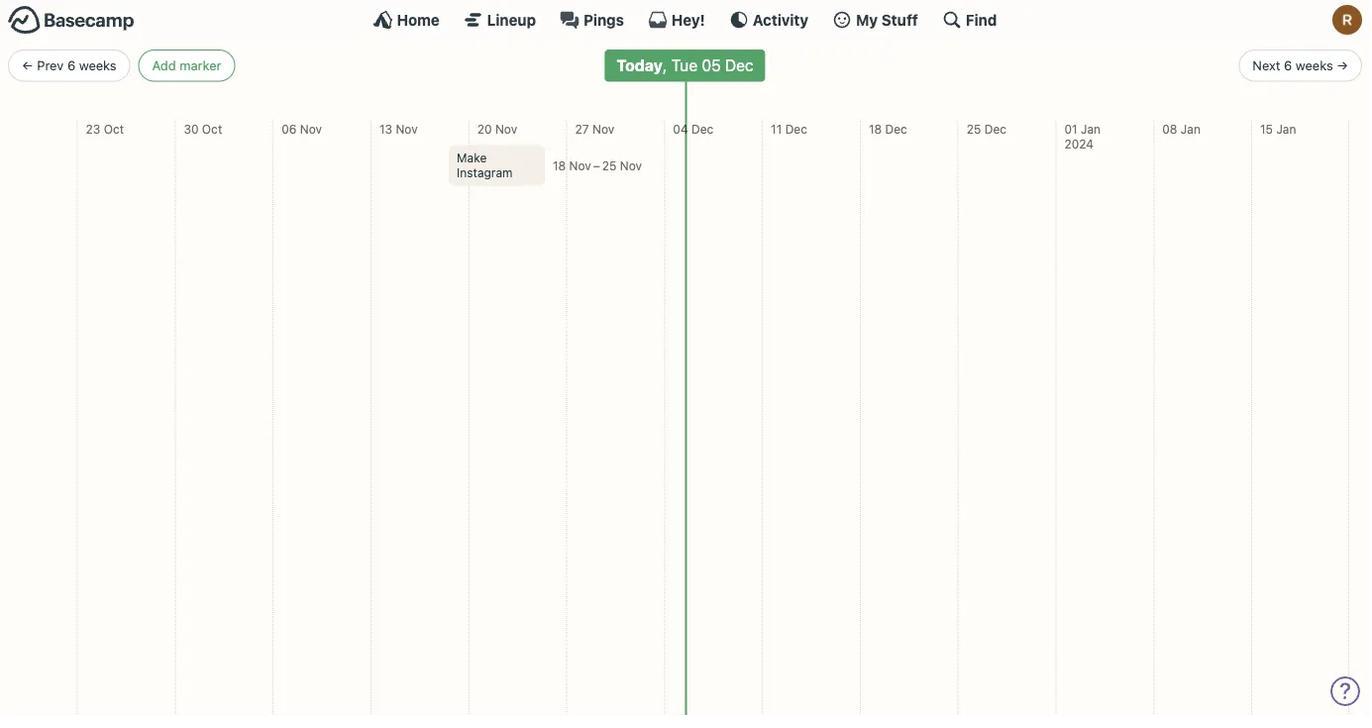 Task type: locate. For each thing, give the bounding box(es) containing it.
make instagram link
[[449, 145, 545, 186]]

dec left 25 dec
[[886, 122, 908, 136]]

nov
[[300, 122, 322, 136], [396, 122, 418, 136], [496, 122, 518, 136], [593, 122, 615, 136], [569, 159, 591, 172], [620, 159, 642, 172]]

06 nov
[[282, 122, 322, 136]]

18 left –
[[553, 159, 566, 172]]

nov right 27 on the left
[[593, 122, 615, 136]]

1 dec from the left
[[692, 122, 714, 136]]

6 right the "prev" on the left
[[67, 58, 75, 73]]

3 dec from the left
[[886, 122, 908, 136]]

27 nov
[[575, 122, 615, 136]]

instagram
[[457, 165, 513, 179]]

6 right next
[[1285, 58, 1293, 73]]

04
[[673, 122, 688, 136]]

nov for 13
[[396, 122, 418, 136]]

jan up 2024
[[1081, 122, 1101, 136]]

ruby image
[[1333, 5, 1363, 35]]

oct for 23 oct
[[104, 122, 124, 136]]

prev
[[37, 58, 64, 73]]

0 horizontal spatial 18
[[553, 159, 566, 172]]

nov right 20
[[496, 122, 518, 136]]

0 horizontal spatial jan
[[1081, 122, 1101, 136]]

pings button
[[560, 10, 624, 30]]

25 right –
[[602, 159, 617, 172]]

0 vertical spatial 18
[[869, 122, 882, 136]]

–
[[593, 159, 600, 172]]

2 dec from the left
[[786, 122, 808, 136]]

find
[[966, 11, 998, 28]]

dec right 11
[[786, 122, 808, 136]]

25 right 18 dec
[[967, 122, 982, 136]]

next 6 weeks →
[[1253, 58, 1349, 73]]

add
[[152, 58, 176, 73]]

25
[[967, 122, 982, 136], [602, 159, 617, 172]]

1 horizontal spatial oct
[[202, 122, 222, 136]]

stuff
[[882, 11, 919, 28]]

1 jan from the left
[[1081, 122, 1101, 136]]

hey!
[[672, 11, 706, 28]]

jan for 08 jan
[[1181, 122, 1201, 136]]

oct
[[104, 122, 124, 136], [202, 122, 222, 136]]

0 horizontal spatial 25
[[602, 159, 617, 172]]

1 horizontal spatial 6
[[1285, 58, 1293, 73]]

nov left –
[[569, 159, 591, 172]]

15 jan
[[1261, 122, 1297, 136]]

23
[[86, 122, 100, 136]]

jan
[[1081, 122, 1101, 136], [1181, 122, 1201, 136], [1277, 122, 1297, 136]]

weeks right the "prev" on the left
[[79, 58, 117, 73]]

lineup link
[[464, 10, 536, 30]]

dec left 01
[[985, 122, 1007, 136]]

1 vertical spatial 18
[[553, 159, 566, 172]]

18 right the 11 dec
[[869, 122, 882, 136]]

0 horizontal spatial weeks
[[79, 58, 117, 73]]

oct right 30
[[202, 122, 222, 136]]

30 oct
[[184, 122, 222, 136]]

20 nov
[[478, 122, 518, 136]]

3 jan from the left
[[1277, 122, 1297, 136]]

jan inside 01 jan 2024
[[1081, 122, 1101, 136]]

18
[[869, 122, 882, 136], [553, 159, 566, 172]]

nov right –
[[620, 159, 642, 172]]

1 horizontal spatial 25
[[967, 122, 982, 136]]

0 vertical spatial 25
[[967, 122, 982, 136]]

1 vertical spatial 25
[[602, 159, 617, 172]]

1 horizontal spatial weeks
[[1296, 58, 1334, 73]]

2 horizontal spatial jan
[[1277, 122, 1297, 136]]

pings
[[584, 11, 624, 28]]

15
[[1261, 122, 1274, 136]]

1 oct from the left
[[104, 122, 124, 136]]

18 dec
[[869, 122, 908, 136]]

dec right 04
[[692, 122, 714, 136]]

jan right 15
[[1277, 122, 1297, 136]]

nov right 06
[[300, 122, 322, 136]]

add marker
[[152, 58, 221, 73]]

nov for 18
[[569, 159, 591, 172]]

make
[[457, 151, 487, 165]]

weeks
[[79, 58, 117, 73], [1296, 58, 1334, 73]]

0 horizontal spatial 6
[[67, 58, 75, 73]]

weeks left → on the top right of the page
[[1296, 58, 1334, 73]]

6
[[67, 58, 75, 73], [1285, 58, 1293, 73]]

oct right 23 at the left of page
[[104, 122, 124, 136]]

jan right 08
[[1181, 122, 1201, 136]]

2 oct from the left
[[202, 122, 222, 136]]

dec
[[692, 122, 714, 136], [786, 122, 808, 136], [886, 122, 908, 136], [985, 122, 1007, 136]]

2 jan from the left
[[1181, 122, 1201, 136]]

1 horizontal spatial 18
[[869, 122, 882, 136]]

nov right 13
[[396, 122, 418, 136]]

activity link
[[729, 10, 809, 30]]

my
[[856, 11, 878, 28]]

0 horizontal spatial oct
[[104, 122, 124, 136]]

dec for 18 dec
[[886, 122, 908, 136]]

1 horizontal spatial jan
[[1181, 122, 1201, 136]]

←
[[22, 58, 33, 73]]

dec for 25 dec
[[985, 122, 1007, 136]]

4 dec from the left
[[985, 122, 1007, 136]]

dec for 11 dec
[[786, 122, 808, 136]]

23 oct
[[86, 122, 124, 136]]

nov for 20
[[496, 122, 518, 136]]



Task type: vqa. For each thing, say whether or not it's contained in the screenshot.
Virtual Pet game's 11:44am
no



Task type: describe. For each thing, give the bounding box(es) containing it.
my stuff
[[856, 11, 919, 28]]

my stuff button
[[833, 10, 919, 30]]

04 dec
[[673, 122, 714, 136]]

← prev 6 weeks
[[22, 58, 117, 73]]

activity
[[753, 11, 809, 28]]

08 jan
[[1163, 122, 1201, 136]]

18 for 18 nov – 25 nov
[[553, 159, 566, 172]]

06
[[282, 122, 297, 136]]

11
[[771, 122, 782, 136]]

nov for 27
[[593, 122, 615, 136]]

25 dec
[[967, 122, 1007, 136]]

find button
[[942, 10, 998, 30]]

1 weeks from the left
[[79, 58, 117, 73]]

20
[[478, 122, 492, 136]]

11 dec
[[771, 122, 808, 136]]

08
[[1163, 122, 1178, 136]]

home link
[[373, 10, 440, 30]]

hey! button
[[648, 10, 706, 30]]

add marker link
[[138, 50, 235, 82]]

13 nov
[[380, 122, 418, 136]]

main element
[[0, 0, 1371, 39]]

dec for 04 dec
[[692, 122, 714, 136]]

2 weeks from the left
[[1296, 58, 1334, 73]]

make instagram
[[457, 151, 513, 179]]

27
[[575, 122, 589, 136]]

2024
[[1065, 137, 1094, 151]]

jan for 15 jan
[[1277, 122, 1297, 136]]

01
[[1065, 122, 1078, 136]]

→
[[1337, 58, 1349, 73]]

13
[[380, 122, 393, 136]]

nov for 06
[[300, 122, 322, 136]]

home
[[397, 11, 440, 28]]

2 6 from the left
[[1285, 58, 1293, 73]]

jan for 01 jan 2024
[[1081, 122, 1101, 136]]

lineup
[[487, 11, 536, 28]]

oct for 30 oct
[[202, 122, 222, 136]]

1 6 from the left
[[67, 58, 75, 73]]

next
[[1253, 58, 1281, 73]]

switch accounts image
[[8, 5, 135, 36]]

30
[[184, 122, 199, 136]]

18 nov – 25 nov
[[553, 159, 642, 172]]

01 jan 2024
[[1065, 122, 1101, 151]]

18 for 18 dec
[[869, 122, 882, 136]]

marker
[[180, 58, 221, 73]]

today
[[617, 56, 663, 75]]



